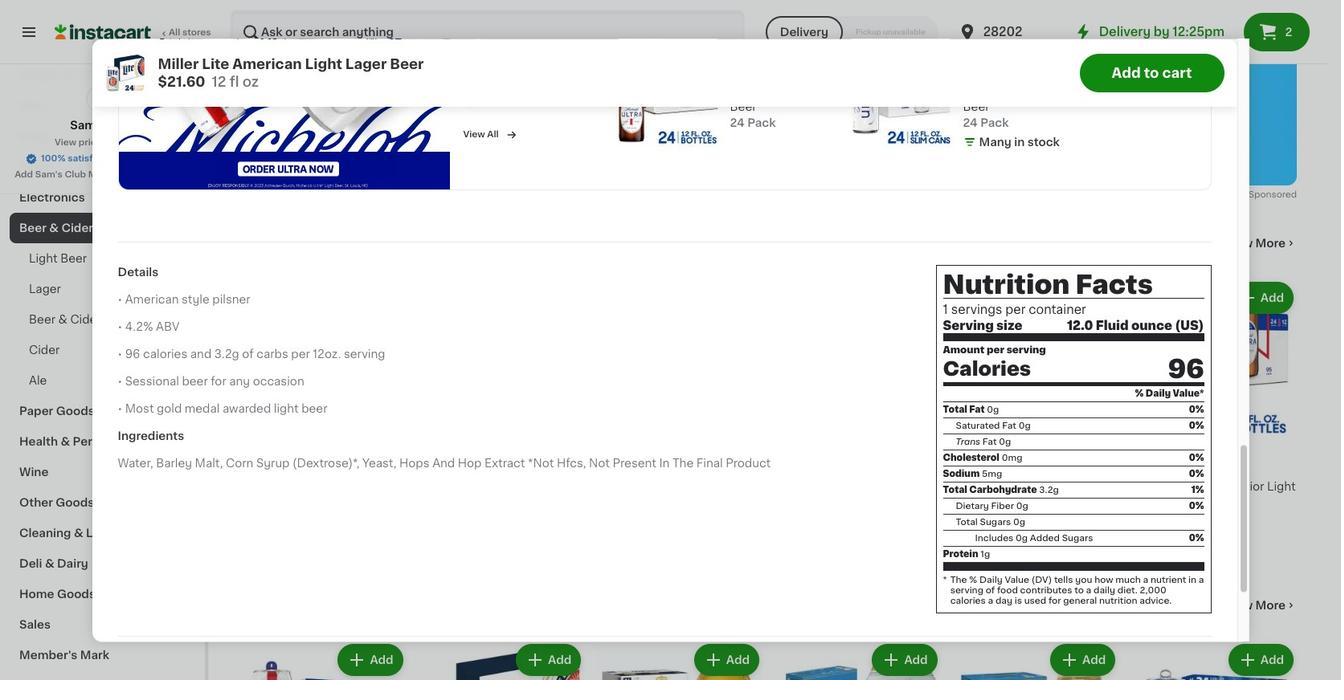 Task type: locate. For each thing, give the bounding box(es) containing it.
$ 24 52 down % daily value*
[[1135, 457, 1181, 476]]

0 horizontal spatial delivery
[[780, 27, 829, 38]]

goods for paper goods
[[56, 406, 95, 417]]

$ left 'present'
[[601, 458, 607, 468]]

michelob left 1%
[[1132, 482, 1185, 493]]

& up dairy
[[74, 528, 83, 539]]

goods
[[56, 406, 95, 417], [56, 498, 94, 509], [57, 589, 96, 601]]

per for serving
[[987, 346, 1005, 356]]

$ 24 52 right malt,
[[244, 457, 290, 476]]

stock for bud light beer cans 24 pack
[[1018, 517, 1051, 528]]

1 vertical spatial 3.2g
[[1040, 486, 1059, 495]]

0 horizontal spatial nsored
[[481, 99, 513, 108]]

5 0% from the top
[[1190, 503, 1205, 511]]

final
[[697, 459, 723, 470]]

12.0
[[1068, 321, 1094, 333]]

water,
[[118, 459, 153, 470]]

0 vertical spatial of
[[242, 350, 254, 361]]

product group containing 21
[[954, 279, 1119, 548]]

lager inside miller lite american light lager beer $21.60 12 fl oz
[[346, 57, 387, 70]]

of left food
[[986, 587, 995, 596]]

container
[[1029, 304, 1087, 316]]

total down dietary
[[956, 519, 978, 527]]

3.2g right carbohydrate
[[1040, 486, 1059, 495]]

in inside product group
[[1005, 517, 1016, 528]]

sugars
[[980, 519, 1012, 527], [1063, 535, 1094, 544]]

michelob inside michelob ultra superior light beer
[[776, 481, 828, 493]]

1 vertical spatial club
[[65, 170, 86, 179]]

many for 24
[[980, 137, 1012, 149]]

2 horizontal spatial $ 21 60
[[957, 457, 999, 476]]

1 horizontal spatial 21
[[607, 457, 628, 476]]

$ 21 60 inside product group
[[957, 457, 999, 476]]

1 • from the top
[[118, 295, 122, 306]]

medal
[[185, 404, 220, 416]]

0 vertical spatial calories
[[143, 350, 188, 361]]

paper
[[19, 406, 53, 417]]

sam's up pricing on the top of page
[[70, 120, 105, 131]]

electronics link
[[10, 182, 195, 213]]

0%
[[1190, 406, 1205, 415], [1190, 422, 1205, 431], [1190, 454, 1205, 463], [1190, 470, 1205, 479], [1190, 503, 1205, 511], [1190, 535, 1205, 544]]

hops
[[400, 459, 430, 470]]

1 horizontal spatial for
[[1049, 597, 1062, 606]]

fat for saturated
[[1003, 422, 1017, 431]]

12:25pm
[[1173, 26, 1225, 38]]

electronics
[[19, 192, 85, 203]]

pilsner
[[212, 295, 251, 306]]

spo for spo
[[1249, 191, 1267, 200]]

2 horizontal spatial per
[[1006, 304, 1026, 316]]

0 horizontal spatial for
[[211, 377, 226, 388]]

0 horizontal spatial all
[[169, 28, 180, 37]]

add to cart
[[1112, 66, 1193, 79]]

health & personal care
[[19, 437, 154, 448]]

2 vertical spatial to
[[1075, 587, 1084, 596]]

0 vertical spatial more
[[1256, 238, 1286, 249]]

1 vertical spatial view more
[[1226, 600, 1286, 612]]

1 horizontal spatial 52
[[1169, 458, 1181, 468]]

for down contributes
[[1049, 597, 1062, 606]]

delivery for delivery by 12:25pm
[[1100, 26, 1151, 38]]

1 vertical spatial spo
[[1249, 191, 1267, 200]]

0 horizontal spatial spo
[[463, 99, 481, 108]]

1 vertical spatial of
[[986, 587, 995, 596]]

$ left the and
[[423, 458, 429, 468]]

1 vertical spatial goods
[[56, 498, 94, 509]]

calories down abv
[[143, 350, 188, 361]]

2 $ 24 52 from the left
[[1135, 457, 1181, 476]]

beer down and
[[182, 377, 208, 388]]

1 vertical spatial the
[[951, 577, 968, 585]]

0 horizontal spatial daily
[[980, 577, 1003, 585]]

0 horizontal spatial light beer link
[[10, 244, 195, 274]]

to inside * the % daily value (dv) tells you how much a nutrient in a serving of food contributes to a daily diet. 2,000 calories a day is used for general nutrition advice.
[[1075, 587, 1084, 596]]

1 horizontal spatial %
[[1136, 390, 1144, 399]]

% down protein 1g at bottom right
[[970, 577, 978, 585]]

michelob ultra superior light beer 24 pack
[[730, 70, 813, 129], [964, 70, 1046, 129], [1132, 482, 1296, 525]]

96 up 'value*'
[[1169, 357, 1205, 383]]

• american style pilsner
[[118, 295, 251, 306]]

view for first the view more 'link' from the bottom of the page
[[1226, 600, 1254, 612]]

snacks
[[19, 70, 61, 81]]

2 more from the top
[[1256, 600, 1286, 612]]

to
[[1145, 66, 1160, 79], [148, 170, 158, 179], [1075, 587, 1084, 596]]

0 horizontal spatial the
[[673, 459, 694, 470]]

serving right '12oz.'
[[344, 350, 385, 361]]

1 horizontal spatial light beer
[[241, 235, 333, 252]]

daily
[[1146, 390, 1171, 399], [980, 577, 1003, 585]]

product group
[[776, 279, 941, 564], [954, 279, 1119, 548], [1132, 279, 1298, 527], [241, 641, 407, 681], [419, 641, 585, 681], [598, 641, 763, 681], [776, 641, 941, 681], [954, 641, 1119, 681], [1132, 641, 1298, 681]]

1 0% from the top
[[1190, 406, 1205, 415]]

by
[[1154, 26, 1170, 38]]

calories left day
[[951, 597, 986, 606]]

• left most
[[118, 404, 122, 416]]

1 vertical spatial view more link
[[1226, 598, 1298, 614]]

52 down % daily value*
[[1169, 458, 1181, 468]]

& for deli & dairy 'link'
[[45, 559, 54, 570]]

beer inside miller lite american light lager beer $21.60 12 fl oz
[[390, 57, 424, 70]]

spo
[[463, 99, 481, 108], [1249, 191, 1267, 200]]

2 • from the top
[[118, 322, 122, 334]]

trans fat 0g
[[956, 438, 1012, 447]]

0% for saturated fat 0g
[[1190, 422, 1205, 431]]

4 • from the top
[[118, 377, 122, 388]]

0 horizontal spatial $ 21 60
[[423, 457, 465, 476]]

0 vertical spatial the
[[673, 459, 694, 470]]

fat up 'saturated'
[[970, 406, 985, 415]]

to up general
[[1075, 587, 1084, 596]]

0 horizontal spatial lager
[[29, 284, 61, 295]]

product group containing 24
[[1132, 279, 1298, 527]]

$ up the sodium
[[957, 458, 964, 468]]

& inside deli & dairy 'link'
[[45, 559, 54, 570]]

0g for trans fat 0g
[[999, 438, 1012, 447]]

per
[[1006, 304, 1026, 316], [987, 346, 1005, 356], [291, 350, 310, 361]]

goods for other goods
[[56, 498, 94, 509]]

daily up food
[[980, 577, 1003, 585]]

1 vertical spatial sugars
[[1063, 535, 1094, 544]]

1 vertical spatial all
[[487, 131, 499, 140]]

1 horizontal spatial club
[[108, 120, 135, 131]]

• up the 'ale' link
[[118, 350, 122, 361]]

1 vertical spatial fat
[[1003, 422, 1017, 431]]

3.2g right and
[[214, 350, 239, 361]]

& for "beer & cider variety packs" link
[[58, 314, 67, 326]]

2 vertical spatial fat
[[983, 438, 997, 447]]

1 horizontal spatial delivery
[[1100, 26, 1151, 38]]

a
[[1144, 577, 1149, 585], [1199, 577, 1205, 585], [1087, 587, 1092, 596], [989, 597, 994, 606]]

0 vertical spatial stock
[[1028, 137, 1060, 149]]

serving
[[943, 321, 994, 333]]

delivery inside button
[[780, 27, 829, 38]]

fl
[[230, 75, 239, 88]]

sessional
[[125, 377, 179, 388]]

60 up the "5mg"
[[986, 458, 999, 468]]

the right * at the right
[[951, 577, 968, 585]]

5 • from the top
[[118, 404, 122, 416]]

view more for first the view more 'link' from the bottom of the page
[[1226, 600, 1286, 612]]

of left carbs
[[242, 350, 254, 361]]

0 vertical spatial goods
[[56, 406, 95, 417]]

to left cart
[[1145, 66, 1160, 79]]

24 inside bud light beer cans 24 pack
[[954, 498, 969, 509]]

3 21 from the left
[[964, 457, 984, 476]]

1 vertical spatial beer & cider
[[19, 223, 93, 234]]

daily left 'value*'
[[1146, 390, 1171, 399]]

serving down size
[[1007, 346, 1047, 356]]

1 horizontal spatial $ 21 60
[[601, 457, 643, 476]]

daily inside * the % daily value (dv) tells you how much a nutrient in a serving of food contributes to a daily diet. 2,000 calories a day is used for general nutrition advice.
[[980, 577, 1003, 585]]

serving
[[1007, 346, 1047, 356], [344, 350, 385, 361], [951, 587, 984, 596]]

superior down $24.52 element
[[861, 481, 909, 493]]

0g for total sugars 0g
[[1014, 519, 1026, 527]]

1 horizontal spatial sugars
[[1063, 535, 1094, 544]]

michelob down $24.52 element
[[776, 481, 828, 493]]

1 horizontal spatial calories
[[951, 597, 986, 606]]

view more link
[[1226, 236, 1298, 252], [1226, 598, 1298, 614]]

0 vertical spatial lager
[[346, 57, 387, 70]]

nsored
[[481, 99, 513, 108], [1267, 191, 1298, 200]]

& down lager link
[[58, 314, 67, 326]]

0 vertical spatial sugars
[[980, 519, 1012, 527]]

size
[[997, 321, 1023, 333]]

hfcs,
[[557, 459, 587, 470]]

view
[[463, 131, 485, 140], [55, 138, 76, 147], [1226, 238, 1254, 249], [1226, 600, 1254, 612]]

1 horizontal spatial beer
[[302, 404, 328, 416]]

100%
[[41, 154, 65, 163]]

all down 'spo nsored'
[[487, 131, 499, 140]]

0g for saturated fat 0g
[[1019, 422, 1031, 431]]

total for saturated fat 0g
[[943, 406, 968, 415]]

1 horizontal spatial all
[[487, 131, 499, 140]]

ale link
[[10, 366, 195, 396]]

many in stock
[[980, 137, 1060, 149], [970, 517, 1051, 528]]

1 view more from the top
[[1226, 238, 1286, 249]]

1 horizontal spatial of
[[986, 587, 995, 596]]

product
[[726, 459, 771, 470]]

many in stock inside product group
[[970, 517, 1051, 528]]

60 left "in"
[[630, 458, 643, 468]]

$ down % daily value*
[[1135, 458, 1142, 468]]

1 horizontal spatial per
[[987, 346, 1005, 356]]

of inside * the % daily value (dv) tells you how much a nutrient in a serving of food contributes to a daily diet. 2,000 calories a day is used for general nutrition advice.
[[986, 587, 995, 596]]

lager
[[346, 57, 387, 70], [29, 284, 61, 295]]

all stores
[[169, 28, 211, 37]]

1 horizontal spatial $ 24 52
[[1135, 457, 1181, 476]]

0 horizontal spatial sam's
[[35, 170, 62, 179]]

add
[[1112, 66, 1141, 79], [15, 170, 33, 179], [1083, 293, 1107, 304], [1261, 293, 1285, 304], [370, 655, 394, 666], [548, 655, 572, 666], [727, 655, 750, 666], [905, 655, 928, 666], [1083, 655, 1107, 666], [1261, 655, 1285, 666]]

% left 'value*'
[[1136, 390, 1144, 399]]

& inside health & personal care link
[[61, 437, 70, 448]]

0% for total fat 0g
[[1190, 406, 1205, 415]]

club down satisfaction
[[65, 170, 86, 179]]

• left "sessional"
[[118, 377, 122, 388]]

0 vertical spatial beer & cider
[[241, 23, 398, 46]]

snacks & candy link
[[10, 60, 195, 91]]

not
[[589, 459, 610, 470]]

dietary fiber 0g
[[956, 503, 1029, 511]]

details
[[118, 268, 159, 279]]

0 vertical spatial in
[[1015, 137, 1025, 149]]

1 vertical spatial %
[[970, 577, 978, 585]]

• up variety
[[118, 295, 122, 306]]

0 vertical spatial total
[[943, 406, 968, 415]]

• for • 4.2% abv
[[118, 322, 122, 334]]

2 horizontal spatial michelob ultra superior light beer 24 pack
[[1132, 482, 1296, 525]]

None search field
[[230, 10, 745, 55]]

0 horizontal spatial to
[[148, 170, 158, 179]]

1 21 from the left
[[429, 457, 450, 476]]

% daily value*
[[1136, 390, 1205, 399]]

goods down dairy
[[57, 589, 96, 601]]

1 vertical spatial stock
[[1018, 517, 1051, 528]]

$ left syrup
[[244, 458, 251, 468]]

1 horizontal spatial the
[[951, 577, 968, 585]]

96
[[125, 350, 140, 361], [1169, 357, 1205, 383]]

many in stock for 24
[[980, 137, 1060, 149]]

calories inside * the % daily value (dv) tells you how much a nutrient in a serving of food contributes to a daily diet. 2,000 calories a day is used for general nutrition advice.
[[951, 597, 986, 606]]

stock inside product group
[[1018, 517, 1051, 528]]

2 0% from the top
[[1190, 422, 1205, 431]]

1 vertical spatial daily
[[980, 577, 1003, 585]]

total up 'saturated'
[[943, 406, 968, 415]]

60 inside product group
[[986, 458, 999, 468]]

2,000
[[1140, 587, 1167, 596]]

0 horizontal spatial calories
[[143, 350, 188, 361]]

0 vertical spatial for
[[211, 377, 226, 388]]

light beer up lager link
[[29, 253, 87, 265]]

light beer up pilsner
[[241, 235, 333, 252]]

goods up cleaning & laundry
[[56, 498, 94, 509]]

for
[[211, 377, 226, 388], [1049, 597, 1062, 606]]

1 view more link from the top
[[1226, 236, 1298, 252]]

& left candy
[[64, 70, 73, 81]]

order ultra now image
[[119, 4, 450, 190]]

goods for home goods
[[57, 589, 96, 601]]

3 • from the top
[[118, 350, 122, 361]]

& inside 'beer & cider' link
[[49, 223, 59, 234]]

1 more from the top
[[1256, 238, 1286, 249]]

2 52 from the left
[[1169, 458, 1181, 468]]

oz
[[243, 75, 259, 88]]

goods up health & personal care
[[56, 406, 95, 417]]

diet.
[[1118, 587, 1138, 596]]

light beer link down electronics "link"
[[10, 244, 195, 274]]

0 horizontal spatial 60
[[451, 458, 465, 468]]

beer & cider up miller lite american light lager beer $21.60 12 fl oz at top left
[[241, 23, 398, 46]]

& down electronics
[[49, 223, 59, 234]]

2 view more from the top
[[1226, 600, 1286, 612]]

% inside * the % daily value (dv) tells you how much a nutrient in a serving of food contributes to a daily diet. 2,000 calories a day is used for general nutrition advice.
[[970, 577, 978, 585]]

2 vertical spatial goods
[[57, 589, 96, 601]]

many inside product group
[[970, 517, 1003, 528]]

personal
[[73, 437, 124, 448]]

0 vertical spatial many in stock
[[980, 137, 1060, 149]]

sam's down 100%
[[35, 170, 62, 179]]

all left stores
[[169, 28, 180, 37]]

serving down protein 1g at bottom right
[[951, 587, 984, 596]]

pack inside bud light beer cans 24 pack
[[971, 498, 1000, 509]]

0 vertical spatial many
[[980, 137, 1012, 149]]

&
[[305, 23, 325, 46], [64, 70, 73, 81], [49, 223, 59, 234], [58, 314, 67, 326], [61, 437, 70, 448], [74, 528, 83, 539], [45, 559, 54, 570]]

view more for 2nd the view more 'link' from the bottom of the page
[[1226, 238, 1286, 249]]

0 vertical spatial to
[[1145, 66, 1160, 79]]

& right deli
[[45, 559, 54, 570]]

2 horizontal spatial 21
[[964, 457, 984, 476]]

stock for michelob ultra superior light beer 24 pack
[[1028, 137, 1060, 149]]

1%
[[1192, 486, 1205, 495]]

& inside cleaning & laundry link
[[74, 528, 83, 539]]

in
[[660, 459, 670, 470]]

beer right the 'light'
[[302, 404, 328, 416]]

2 horizontal spatial serving
[[1007, 346, 1047, 356]]

1 horizontal spatial nsored
[[1267, 191, 1298, 200]]

membership
[[88, 170, 146, 179]]

0 vertical spatial %
[[1136, 390, 1144, 399]]

the right "in"
[[673, 459, 694, 470]]

0 horizontal spatial beer & cider
[[19, 223, 93, 234]]

0 vertical spatial spo
[[463, 99, 481, 108]]

ultra
[[786, 70, 813, 81], [1019, 70, 1046, 81], [831, 481, 858, 493], [1188, 482, 1214, 493]]

0 horizontal spatial 52
[[278, 458, 290, 468]]

total down the sodium
[[943, 486, 968, 495]]

home
[[19, 589, 54, 601]]

american up packs
[[125, 295, 179, 306]]

per for container
[[1006, 304, 1026, 316]]

beer & cider down electronics
[[19, 223, 93, 234]]

1 vertical spatial many in stock
[[970, 517, 1051, 528]]

& for cleaning & laundry link
[[74, 528, 83, 539]]

food
[[998, 587, 1019, 596]]

fiber
[[992, 503, 1015, 511]]

light beer link up pilsner
[[241, 234, 333, 253]]

beer & cider variety packs link
[[10, 305, 195, 335]]

1 horizontal spatial serving
[[951, 587, 984, 596]]

all inside "link"
[[169, 28, 180, 37]]

0 vertical spatial nsored
[[481, 99, 513, 108]]

52
[[278, 458, 290, 468], [1169, 458, 1181, 468]]

• for • 96 calories and 3.2g of carbs per 12oz. serving
[[118, 350, 122, 361]]

(us)
[[1176, 321, 1205, 333]]

52 left the '(dextrose)*,'
[[278, 458, 290, 468]]

0% for cholesterol 0mg
[[1190, 454, 1205, 463]]

0 horizontal spatial $ 24 52
[[244, 457, 290, 476]]

many for pack
[[970, 517, 1003, 528]]

of
[[242, 350, 254, 361], [986, 587, 995, 596]]

sugars right the added at the right of the page
[[1063, 535, 1094, 544]]

member's mark
[[19, 650, 109, 662]]

60 right hops at the left bottom of the page
[[451, 458, 465, 468]]

*
[[943, 577, 948, 585]]

club up policy
[[108, 120, 135, 131]]

& inside snacks & candy link
[[64, 70, 73, 81]]

view more
[[1226, 238, 1286, 249], [1226, 600, 1286, 612]]

1 vertical spatial calories
[[951, 597, 986, 606]]

• left 4.2%
[[118, 322, 122, 334]]

3 60 from the left
[[986, 458, 999, 468]]

0 horizontal spatial sugars
[[980, 519, 1012, 527]]

3 $ 21 60 from the left
[[957, 457, 999, 476]]

deli & dairy
[[19, 559, 88, 570]]

cider link
[[10, 335, 195, 366]]

1 vertical spatial for
[[1049, 597, 1062, 606]]

many in stock for pack
[[970, 517, 1051, 528]]

per up size
[[1006, 304, 1026, 316]]

2 $ 21 60 from the left
[[601, 457, 643, 476]]

3.2g
[[214, 350, 239, 361], [1040, 486, 1059, 495]]

many
[[980, 137, 1012, 149], [970, 517, 1003, 528]]

michelob ultra superior light beer button
[[776, 279, 941, 550]]

lite
[[202, 57, 229, 70]]

1 vertical spatial sam's
[[35, 170, 62, 179]]

beer & cider link
[[10, 213, 195, 244]]

instacart logo image
[[55, 23, 151, 42]]

sales
[[19, 620, 51, 631]]

2 horizontal spatial to
[[1145, 66, 1160, 79]]

most
[[125, 404, 154, 416]]

per up calories
[[987, 346, 1005, 356]]

0 horizontal spatial 21
[[429, 457, 450, 476]]

sugars up includes
[[980, 519, 1012, 527]]

4 0% from the top
[[1190, 470, 1205, 479]]

0% for sodium 5mg
[[1190, 470, 1205, 479]]

3 0% from the top
[[1190, 454, 1205, 463]]

per left '12oz.'
[[291, 350, 310, 361]]

0 vertical spatial fat
[[970, 406, 985, 415]]

96 down 4.2%
[[125, 350, 140, 361]]

1 $ from the left
[[244, 458, 251, 468]]

superior down "28202"
[[964, 86, 1011, 97]]

1 horizontal spatial to
[[1075, 587, 1084, 596]]

fat up trans fat 0g
[[1003, 422, 1017, 431]]

0 vertical spatial view more link
[[1226, 236, 1298, 252]]

& right health
[[61, 437, 70, 448]]

for left any
[[211, 377, 226, 388]]

0 vertical spatial daily
[[1146, 390, 1171, 399]]

michelob ultra superior light beer 24 pack inside product group
[[1132, 482, 1296, 525]]

american up oz
[[233, 57, 302, 70]]

0% for dietary fiber 0g
[[1190, 503, 1205, 511]]

0 vertical spatial view more
[[1226, 238, 1286, 249]]

bud
[[954, 482, 977, 493]]

to down "guarantee"
[[148, 170, 158, 179]]

cleaning & laundry link
[[10, 519, 195, 549]]

& inside "beer & cider variety packs" link
[[58, 314, 67, 326]]

& up miller lite american light lager beer $21.60 12 fl oz at top left
[[305, 23, 325, 46]]

fat down the saturated fat 0g
[[983, 438, 997, 447]]



Task type: describe. For each thing, give the bounding box(es) containing it.
wine link
[[10, 457, 195, 488]]

a right the 'nutrient'
[[1199, 577, 1205, 585]]

total for dietary fiber 0g
[[943, 486, 968, 495]]

carbohydrate
[[970, 486, 1037, 495]]

2 60 from the left
[[630, 458, 643, 468]]

in inside * the % daily value (dv) tells you how much a nutrient in a serving of food contributes to a daily diet. 2,000 calories a day is used for general nutrition advice.
[[1189, 577, 1197, 585]]

1 horizontal spatial light beer link
[[241, 234, 333, 253]]

sales link
[[10, 610, 195, 641]]

• for • sessional beer for any occasion
[[118, 377, 122, 388]]

facts
[[1076, 273, 1153, 299]]

to inside button
[[1145, 66, 1160, 79]]

add inside add sam's club membership to save link
[[15, 170, 33, 179]]

1 52 from the left
[[278, 458, 290, 468]]

product group containing michelob ultra superior light beer
[[776, 279, 941, 564]]

in for pack
[[1005, 517, 1016, 528]]

1 $ 24 52 from the left
[[244, 457, 290, 476]]

light inside michelob ultra superior light beer
[[911, 481, 940, 493]]

american inside miller lite american light lager beer $21.60 12 fl oz
[[233, 57, 302, 70]]

superior down delivery button on the top
[[730, 86, 778, 97]]

view pricing policy
[[55, 138, 141, 147]]

spo for spo nsored
[[463, 99, 481, 108]]

in for 24
[[1015, 137, 1025, 149]]

deli & dairy link
[[10, 549, 195, 580]]

fat for trans
[[983, 438, 997, 447]]

bud light beer cans 24 pack
[[954, 482, 1069, 509]]

3 $ from the left
[[601, 458, 607, 468]]

beer & cider inside 'beer & cider' link
[[19, 223, 93, 234]]

pricing
[[79, 138, 110, 147]]

day
[[996, 597, 1013, 606]]

ounce
[[1132, 321, 1173, 333]]

any
[[229, 377, 250, 388]]

0 horizontal spatial of
[[242, 350, 254, 361]]

• for • most gold medal awarded light beer
[[118, 404, 122, 416]]

*not
[[528, 459, 554, 470]]

1 horizontal spatial 3.2g
[[1040, 486, 1059, 495]]

superior right 1%
[[1217, 482, 1265, 493]]

1 vertical spatial american
[[125, 295, 179, 306]]

includes 0g added sugars
[[976, 535, 1094, 544]]

baby link
[[10, 121, 195, 152]]

pets
[[19, 100, 45, 112]]

light
[[274, 404, 299, 416]]

cleaning & laundry
[[19, 528, 134, 539]]

0 horizontal spatial light beer
[[29, 253, 87, 265]]

sam's club logo image
[[87, 84, 118, 114]]

4.2%
[[125, 322, 153, 334]]

protein
[[943, 551, 979, 560]]

add inside 'add to cart' button
[[1112, 66, 1141, 79]]

1 vertical spatial lager
[[29, 284, 61, 295]]

and
[[433, 459, 455, 470]]

1 horizontal spatial daily
[[1146, 390, 1171, 399]]

dairy
[[57, 559, 88, 570]]

michelob down "28202"
[[964, 70, 1016, 81]]

2 vertical spatial total
[[956, 519, 978, 527]]

ultra inside michelob ultra superior light beer
[[831, 481, 858, 493]]

all stores link
[[55, 10, 212, 55]]

candy
[[76, 70, 115, 81]]

2 $ from the left
[[423, 458, 429, 468]]

variety
[[104, 314, 143, 326]]

health
[[19, 437, 58, 448]]

snacks & candy
[[19, 70, 115, 81]]

4 $ from the left
[[957, 458, 964, 468]]

total sugars 0g
[[956, 519, 1026, 527]]

a up 2,000
[[1144, 577, 1149, 585]]

2
[[1286, 27, 1293, 38]]

12
[[212, 75, 226, 88]]

total carbohydrate 3.2g
[[943, 486, 1059, 495]]

extract
[[485, 459, 525, 470]]

• for • american style pilsner
[[118, 295, 122, 306]]

dietary
[[956, 503, 989, 511]]

view for 2nd the view more 'link' from the bottom of the page
[[1226, 238, 1254, 249]]

trans
[[956, 438, 981, 447]]

value
[[1005, 577, 1030, 585]]

a down 'you'
[[1087, 587, 1092, 596]]

lager link
[[10, 274, 195, 305]]

yeast,
[[363, 459, 397, 470]]

& for health & personal care link
[[61, 437, 70, 448]]

• 4.2% abv
[[118, 322, 180, 334]]

0 horizontal spatial club
[[65, 170, 86, 179]]

much
[[1116, 577, 1142, 585]]

0 vertical spatial 3.2g
[[214, 350, 239, 361]]

1 60 from the left
[[451, 458, 465, 468]]

52 inside product group
[[1169, 458, 1181, 468]]

sponsored badge image
[[954, 535, 1003, 544]]

barley
[[156, 459, 192, 470]]

0 horizontal spatial beer
[[182, 377, 208, 388]]

member's
[[19, 650, 77, 662]]

6 0% from the top
[[1190, 535, 1205, 544]]

policy
[[113, 138, 141, 147]]

1 horizontal spatial sam's
[[70, 120, 105, 131]]

(dv)
[[1032, 577, 1053, 585]]

light inside miller lite american light lager beer $21.60 12 fl oz
[[305, 57, 342, 70]]

the inside * the % daily value (dv) tells you how much a nutrient in a serving of food contributes to a daily diet. 2,000 calories a day is used for general nutrition advice.
[[951, 577, 968, 585]]

add sam's club membership to save
[[15, 170, 181, 179]]

added
[[1031, 535, 1060, 544]]

how
[[1095, 577, 1114, 585]]

0g for dietary fiber 0g
[[1017, 503, 1029, 511]]

5 $ from the left
[[1135, 458, 1142, 468]]

12oz.
[[313, 350, 341, 361]]

hop
[[458, 459, 482, 470]]

view for "view pricing policy" link on the left of the page
[[55, 138, 76, 147]]

beer inside michelob ultra superior light beer
[[776, 498, 802, 509]]

wine
[[19, 467, 49, 478]]

2 button
[[1245, 13, 1310, 51]]

& for 'beer & cider' link
[[49, 223, 59, 234]]

1 $ 21 60 from the left
[[423, 457, 465, 476]]

0 horizontal spatial per
[[291, 350, 310, 361]]

occasion
[[253, 377, 304, 388]]

* the % daily value (dv) tells you how much a nutrient in a serving of food contributes to a daily diet. 2,000 calories a day is used for general nutrition advice.
[[943, 577, 1205, 606]]

1 horizontal spatial 96
[[1169, 357, 1205, 383]]

more for 2nd the view more 'link' from the bottom of the page
[[1256, 238, 1286, 249]]

1
[[943, 304, 948, 316]]

0 horizontal spatial 96
[[125, 350, 140, 361]]

add sam's club membership to save link
[[15, 169, 190, 182]]

add to cart button
[[1080, 53, 1225, 92]]

superior inside michelob ultra superior light beer
[[861, 481, 909, 493]]

$24.52 element
[[776, 451, 941, 479]]

• sponsored: liquid i.v. hydrate n' tailgate. shop multipliers image
[[241, 54, 1298, 186]]

nutrition facts
[[943, 273, 1153, 299]]

service type group
[[766, 16, 939, 48]]

contributes
[[1021, 587, 1073, 596]]

a left day
[[989, 597, 994, 606]]

1 horizontal spatial michelob ultra superior light beer 24 pack
[[964, 70, 1046, 129]]

cleaning
[[19, 528, 71, 539]]

light inside bud light beer cans 24 pack
[[980, 482, 1008, 493]]

0 horizontal spatial serving
[[344, 350, 385, 361]]

view all
[[463, 131, 499, 140]]

member's mark link
[[10, 641, 195, 671]]

0 horizontal spatial michelob ultra superior light beer 24 pack
[[730, 70, 813, 129]]

miller lite american light lager beer $21.60 12 fl oz
[[158, 57, 424, 88]]

beer inside bud light beer cans 24 pack
[[1011, 482, 1038, 493]]

michelob down delivery button on the top
[[730, 70, 783, 81]]

$ 24 52 inside product group
[[1135, 457, 1181, 476]]

fat for total
[[970, 406, 985, 415]]

servings per container
[[952, 304, 1087, 316]]

serving size
[[943, 321, 1023, 333]]

total fat 0g
[[943, 406, 1000, 415]]

& for snacks & candy link
[[64, 70, 73, 81]]

satisfaction
[[68, 154, 122, 163]]

health & personal care link
[[10, 427, 195, 457]]

1 vertical spatial beer
[[302, 404, 328, 416]]

sodium
[[943, 470, 980, 479]]

2 view more link from the top
[[1226, 598, 1298, 614]]

100% satisfaction guarantee
[[41, 154, 170, 163]]

and
[[190, 350, 212, 361]]

water, barley malt, corn syrup (dextrose)*, yeast, hops and hop extract   *not hfcs, not present in the final product
[[118, 459, 771, 470]]

you
[[1076, 577, 1093, 585]]

laundry
[[86, 528, 134, 539]]

advice.
[[1140, 597, 1172, 606]]

0g for total fat 0g
[[987, 406, 1000, 415]]

saturated fat 0g
[[956, 422, 1031, 431]]

0 vertical spatial light beer
[[241, 235, 333, 252]]

more for first the view more 'link' from the bottom of the page
[[1256, 600, 1286, 612]]

nutrition
[[1100, 597, 1138, 606]]

nutrition
[[943, 273, 1070, 299]]

michelob ultra image
[[463, 39, 492, 68]]

28202 button
[[958, 10, 1055, 55]]

used
[[1025, 597, 1047, 606]]

• most gold medal awarded light beer
[[118, 404, 328, 416]]

general
[[1064, 597, 1098, 606]]

cans
[[1040, 482, 1069, 493]]

1 vertical spatial to
[[148, 170, 158, 179]]

serving inside * the % daily value (dv) tells you how much a nutrient in a serving of food contributes to a daily diet. 2,000 calories a day is used for general nutrition advice.
[[951, 587, 984, 596]]

syrup
[[256, 459, 290, 470]]

for inside * the % daily value (dv) tells you how much a nutrient in a serving of food contributes to a daily diet. 2,000 calories a day is used for general nutrition advice.
[[1049, 597, 1062, 606]]

2 21 from the left
[[607, 457, 628, 476]]

daily
[[1094, 587, 1116, 596]]

michelob ultra superior light beer
[[776, 481, 940, 509]]

delivery for delivery
[[780, 27, 829, 38]]

21 inside product group
[[964, 457, 984, 476]]

other
[[19, 498, 53, 509]]

cholesterol
[[943, 454, 1000, 463]]



Task type: vqa. For each thing, say whether or not it's contained in the screenshot.
bottom all
yes



